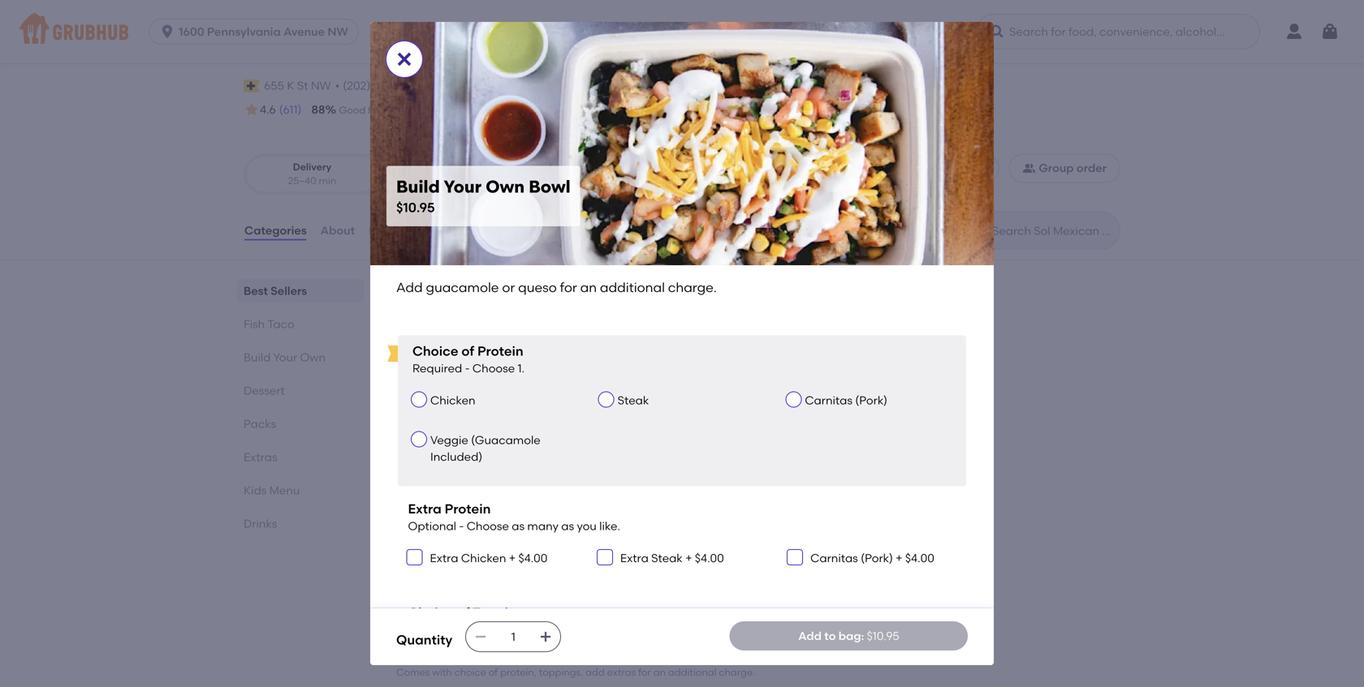 Task type: vqa. For each thing, say whether or not it's contained in the screenshot.
the Traditional
no



Task type: locate. For each thing, give the bounding box(es) containing it.
fish taco button
[[400, 505, 750, 611]]

fish
[[244, 318, 265, 331], [396, 467, 430, 488], [409, 516, 431, 530]]

own inside build your own bowl $10.95
[[486, 177, 525, 197]]

your for build your own bowl $10.95
[[444, 177, 482, 197]]

order right group
[[1077, 161, 1107, 175]]

1 vertical spatial add guacamole or queso for an additional charge.
[[408, 367, 582, 398]]

sellers up build your own bowl
[[438, 280, 495, 301]]

1 horizontal spatial best
[[396, 280, 434, 301]]

0 vertical spatial $10.95
[[396, 200, 435, 216]]

best down categories button
[[244, 284, 268, 298]]

build inside build your own bowl $10.95
[[396, 177, 440, 197]]

carnitas for carnitas (pork) + $4.00
[[811, 552, 858, 566]]

carnitas
[[805, 394, 853, 408], [811, 552, 858, 566]]

0 vertical spatial -
[[465, 362, 470, 376]]

add guacamole or queso for an additional charge.
[[396, 280, 717, 296], [408, 367, 582, 398]]

as left you
[[561, 520, 574, 534]]

nw for 1600 pennsylvania avenue nw
[[328, 25, 348, 39]]

fish up build your own
[[244, 318, 265, 331]]

main navigation navigation
[[0, 0, 1365, 63]]

your up the required
[[438, 344, 463, 358]]

0 horizontal spatial best sellers
[[244, 284, 307, 298]]

1 horizontal spatial -
[[465, 362, 470, 376]]

choice up quantity
[[408, 605, 454, 621]]

min inside the delivery 25–40 min
[[319, 175, 336, 187]]

choice up the required
[[413, 344, 458, 359]]

guacamole
[[426, 280, 499, 296], [433, 367, 497, 381]]

- down build your own bowl
[[465, 362, 470, 376]]

0 horizontal spatial $10.95
[[396, 200, 435, 216]]

1 vertical spatial taco
[[434, 467, 476, 488]]

1 horizontal spatial sellers
[[438, 280, 495, 301]]

build for build your own bowl
[[408, 344, 436, 358]]

of up the required
[[462, 344, 474, 359]]

1 horizontal spatial as
[[561, 520, 574, 534]]

2 vertical spatial charge.
[[719, 667, 755, 679]]

own for build your own
[[300, 351, 326, 365]]

1 vertical spatial carnitas
[[811, 552, 858, 566]]

1 vertical spatial choose
[[467, 520, 509, 534]]

1 vertical spatial queso
[[514, 367, 547, 381]]

an
[[580, 280, 597, 296], [568, 367, 582, 381], [654, 667, 666, 679]]

fish taco up extra chicken + $4.00
[[409, 516, 461, 530]]

your down pickup
[[444, 177, 482, 197]]

1 vertical spatial fish
[[396, 467, 430, 488]]

(guacamole
[[471, 434, 541, 448]]

menu
[[269, 484, 300, 498]]

you
[[577, 520, 597, 534]]

1 horizontal spatial $10.95
[[867, 630, 900, 644]]

nw right st
[[311, 79, 331, 93]]

avenue
[[284, 25, 325, 39]]

order for correct order
[[586, 104, 611, 116]]

0 vertical spatial add guacamole or queso for an additional charge.
[[396, 280, 717, 296]]

order
[[586, 104, 611, 116], [1077, 161, 1107, 175]]

2 vertical spatial taco
[[434, 516, 461, 530]]

+ for extra chicken
[[509, 552, 516, 566]]

add left to
[[798, 630, 822, 644]]

bowl inside build your own bowl $10.95
[[529, 177, 571, 197]]

1 vertical spatial of
[[457, 605, 470, 621]]

0 vertical spatial choice
[[413, 344, 458, 359]]

0 horizontal spatial as
[[512, 520, 525, 534]]

choose inside choice of protein required - choose 1.
[[473, 362, 515, 376]]

svg image inside schedule button
[[918, 162, 931, 175]]

bowl
[[529, 177, 571, 197], [494, 344, 521, 358]]

veggie (guacamole included)
[[430, 434, 541, 464]]

order inside the group order button
[[1077, 161, 1107, 175]]

0 vertical spatial fish taco
[[244, 318, 295, 331]]

1 vertical spatial nw
[[311, 79, 331, 93]]

svg image inside "main navigation" navigation
[[989, 24, 1006, 40]]

dessert
[[244, 384, 285, 398]]

pennsylvania
[[207, 25, 281, 39]]

people icon image
[[1023, 162, 1036, 175]]

1 vertical spatial bowl
[[494, 344, 521, 358]]

your up choice on the left bottom
[[444, 644, 482, 665]]

optional
[[408, 520, 456, 534]]

1 as from the left
[[512, 520, 525, 534]]

sellers
[[438, 280, 495, 301], [271, 284, 307, 298]]

to
[[825, 630, 836, 644]]

option group
[[244, 154, 522, 195]]

of
[[462, 344, 474, 359], [457, 605, 470, 621], [489, 667, 498, 679]]

2 $4.00 from the left
[[695, 552, 724, 566]]

0 horizontal spatial bowl
[[494, 344, 521, 358]]

extra for protein
[[408, 502, 442, 518]]

2 vertical spatial fish taco
[[409, 516, 461, 530]]

protein,
[[500, 667, 537, 679]]

best sellers up build your own bowl
[[396, 280, 495, 301]]

2 horizontal spatial +
[[896, 552, 903, 566]]

2 horizontal spatial $4.00
[[906, 552, 935, 566]]

1 $4.00 from the left
[[519, 552, 548, 566]]

1 horizontal spatial additional
[[600, 280, 665, 296]]

or left 1. in the bottom of the page
[[500, 367, 511, 381]]

sellers down categories button
[[271, 284, 307, 298]]

delivery
[[293, 161, 331, 173]]

own inside build your own comes with choice of protein, toppings, add extras for an additional charge.
[[486, 644, 525, 665]]

1 horizontal spatial bowl
[[529, 177, 571, 197]]

best
[[396, 280, 434, 301], [244, 284, 268, 298]]

1 vertical spatial additional
[[408, 384, 464, 398]]

1 horizontal spatial +
[[686, 552, 692, 566]]

bowl for build your own bowl
[[494, 344, 521, 358]]

1 vertical spatial steak
[[652, 552, 683, 566]]

bowl down correct
[[529, 177, 571, 197]]

protein up optional
[[445, 502, 491, 518]]

fish up optional
[[396, 467, 430, 488]]

• inside pickup 0.9 mi • 10–20 min
[[443, 175, 447, 187]]

(pork) for carnitas (pork) + $4.00
[[861, 552, 893, 566]]

best down reviews button
[[396, 280, 434, 301]]

(pork)
[[856, 394, 888, 408], [861, 552, 893, 566]]

on time delivery
[[430, 104, 507, 116]]

build for build your own
[[244, 351, 271, 365]]

taco up build your own
[[268, 318, 295, 331]]

your for build your own
[[273, 351, 297, 365]]

1 vertical spatial -
[[459, 520, 464, 534]]

2 + from the left
[[686, 552, 692, 566]]

2 vertical spatial an
[[654, 667, 666, 679]]

own
[[486, 177, 525, 197], [466, 344, 491, 358], [300, 351, 326, 365], [486, 644, 525, 665]]

time
[[446, 104, 468, 116]]

choose
[[473, 362, 515, 376], [467, 520, 509, 534]]

0 vertical spatial charge.
[[668, 280, 717, 296]]

as left 'many'
[[512, 520, 525, 534]]

taco
[[268, 318, 295, 331], [434, 467, 476, 488], [434, 516, 461, 530]]

1 vertical spatial $10.95
[[867, 630, 900, 644]]

1 horizontal spatial $4.00
[[695, 552, 724, 566]]

1 horizontal spatial steak
[[652, 552, 683, 566]]

1 vertical spatial guacamole
[[433, 367, 497, 381]]

svg image
[[1321, 22, 1340, 41], [159, 24, 176, 40], [395, 50, 414, 69], [539, 631, 552, 644]]

build inside build your own comes with choice of protein, toppings, add extras for an additional charge.
[[396, 644, 440, 665]]

extras
[[607, 667, 636, 679]]

your up dessert
[[273, 351, 297, 365]]

drinks
[[244, 517, 277, 531]]

1 horizontal spatial order
[[1077, 161, 1107, 175]]

kids menu
[[244, 484, 300, 498]]

svg image for extra steak
[[600, 553, 610, 563]]

1 + from the left
[[509, 552, 516, 566]]

choice of toppings
[[408, 605, 531, 621]]

food
[[368, 104, 390, 116]]

schedule
[[934, 161, 986, 175]]

fish taco
[[244, 318, 295, 331], [396, 467, 476, 488], [409, 516, 461, 530]]

carnitas for carnitas (pork)
[[805, 394, 853, 408]]

best sellers down categories button
[[244, 284, 307, 298]]

bag:
[[839, 630, 864, 644]]

Input item quantity number field
[[496, 623, 531, 652]]

choice for choice of protein required - choose 1.
[[413, 344, 458, 359]]

about
[[321, 224, 355, 238]]

+
[[509, 552, 516, 566], [686, 552, 692, 566], [896, 552, 903, 566]]

add
[[396, 280, 423, 296], [408, 367, 431, 381], [798, 630, 822, 644]]

0 vertical spatial order
[[586, 104, 611, 116]]

chicken down the required
[[430, 394, 476, 408]]

2 horizontal spatial charge.
[[719, 667, 755, 679]]

build for build your own bowl $10.95
[[396, 177, 440, 197]]

2 as from the left
[[561, 520, 574, 534]]

891-
[[373, 79, 395, 93]]

build
[[396, 177, 440, 197], [408, 344, 436, 358], [244, 351, 271, 365], [396, 644, 440, 665]]

0 horizontal spatial order
[[586, 104, 611, 116]]

fish taco down 'included)'
[[396, 467, 476, 488]]

guacamole down build your own bowl
[[433, 367, 497, 381]]

0 vertical spatial steak
[[618, 394, 649, 408]]

(pork) for carnitas (pork)
[[856, 394, 888, 408]]

1 vertical spatial order
[[1077, 161, 1107, 175]]

nw for 655 k st nw
[[311, 79, 331, 93]]

your inside build your own bowl $10.95
[[444, 177, 482, 197]]

0 vertical spatial nw
[[328, 25, 348, 39]]

protein
[[478, 344, 524, 359], [445, 502, 491, 518]]

carnitas (pork)
[[805, 394, 888, 408]]

0 vertical spatial bowl
[[529, 177, 571, 197]]

mi
[[428, 175, 440, 187]]

bowl up 1. in the bottom of the page
[[494, 344, 521, 358]]

0 vertical spatial additional
[[600, 280, 665, 296]]

$10.95
[[396, 200, 435, 216], [867, 630, 900, 644]]

1 horizontal spatial •
[[421, 79, 426, 93]]

0 vertical spatial protein
[[478, 344, 524, 359]]

required
[[413, 362, 462, 376]]

0 horizontal spatial charge.
[[467, 384, 509, 398]]

88
[[311, 103, 325, 117]]

2 vertical spatial of
[[489, 667, 498, 679]]

min down delivery
[[319, 175, 336, 187]]

svg image
[[989, 24, 1006, 40], [918, 162, 931, 175], [410, 553, 420, 563], [600, 553, 610, 563], [790, 553, 800, 563], [475, 631, 488, 644]]

comes
[[396, 667, 430, 679]]

2 vertical spatial fish
[[409, 516, 431, 530]]

or up build your own bowl
[[502, 280, 515, 296]]

1 horizontal spatial min
[[479, 175, 496, 187]]

protein up 1. in the bottom of the page
[[478, 344, 524, 359]]

0 vertical spatial add
[[396, 280, 423, 296]]

categories
[[244, 224, 307, 238]]

nw inside 655 k st nw button
[[311, 79, 331, 93]]

or
[[502, 280, 515, 296], [500, 367, 511, 381]]

best sellers for best
[[244, 284, 307, 298]]

0 horizontal spatial min
[[319, 175, 336, 187]]

own for build your own bowl
[[466, 344, 491, 358]]

queso
[[518, 280, 557, 296], [514, 367, 547, 381]]

of inside choice of protein required - choose 1.
[[462, 344, 474, 359]]

nw inside 1600 pennsylvania avenue nw button
[[328, 25, 348, 39]]

about button
[[320, 201, 356, 260]]

choice inside choice of protein required - choose 1.
[[413, 344, 458, 359]]

• left the (202)
[[335, 79, 340, 93]]

add to bag: $10.95
[[798, 630, 900, 644]]

2 vertical spatial for
[[638, 667, 651, 679]]

best sellers
[[396, 280, 495, 301], [244, 284, 307, 298]]

of left toppings
[[457, 605, 470, 621]]

10–20
[[450, 175, 476, 187]]

build down pickup
[[396, 177, 440, 197]]

of right choice on the left bottom
[[489, 667, 498, 679]]

0 horizontal spatial sellers
[[271, 284, 307, 298]]

your
[[444, 177, 482, 197], [438, 344, 463, 358], [273, 351, 297, 365], [444, 644, 482, 665]]

carnitas (pork) + $4.00
[[811, 552, 935, 566]]

0 horizontal spatial +
[[509, 552, 516, 566]]

protein inside extra protein optional - choose as many as you like.
[[445, 502, 491, 518]]

fish taco up build your own
[[244, 318, 295, 331]]

extra inside extra protein optional - choose as many as you like.
[[408, 502, 442, 518]]

0 vertical spatial choose
[[473, 362, 515, 376]]

$10.95 down 0.9
[[396, 200, 435, 216]]

• right mi
[[443, 175, 447, 187]]

choice of protein required - choose 1.
[[413, 344, 525, 376]]

guacamole up build your own bowl
[[426, 280, 499, 296]]

2 horizontal spatial additional
[[668, 667, 717, 679]]

2 vertical spatial additional
[[668, 667, 717, 679]]

group order
[[1039, 161, 1107, 175]]

1 horizontal spatial best sellers
[[396, 280, 495, 301]]

0 vertical spatial (pork)
[[856, 394, 888, 408]]

0 horizontal spatial $4.00
[[519, 552, 548, 566]]

min
[[319, 175, 336, 187], [479, 175, 496, 187]]

0 horizontal spatial best
[[244, 284, 268, 298]]

- right optional
[[459, 520, 464, 534]]

0 vertical spatial guacamole
[[426, 280, 499, 296]]

• right 7914
[[421, 79, 426, 93]]

2 min from the left
[[479, 175, 496, 187]]

min right 10–20
[[479, 175, 496, 187]]

1 vertical spatial choice
[[408, 605, 454, 621]]

0 vertical spatial fish
[[244, 318, 265, 331]]

nw up sol mexican grill
[[328, 25, 348, 39]]

3 $4.00 from the left
[[906, 552, 935, 566]]

build up the required
[[408, 344, 436, 358]]

choose up extra chicken + $4.00
[[467, 520, 509, 534]]

3 + from the left
[[896, 552, 903, 566]]

$10.95 right bag:
[[867, 630, 900, 644]]

1 vertical spatial (pork)
[[861, 552, 893, 566]]

nw
[[328, 25, 348, 39], [311, 79, 331, 93]]

build up 'comes'
[[396, 644, 440, 665]]

add down build your own bowl
[[408, 367, 431, 381]]

steak
[[618, 394, 649, 408], [652, 552, 683, 566]]

• (202) 891-7914 • fees
[[335, 79, 455, 94]]

fish down 'included)'
[[409, 516, 431, 530]]

best for best
[[244, 284, 268, 298]]

build up dessert
[[244, 351, 271, 365]]

best for fish
[[396, 280, 434, 301]]

choose left 1. in the bottom of the page
[[473, 362, 515, 376]]

1 min from the left
[[319, 175, 336, 187]]

order right correct
[[586, 104, 611, 116]]

add down reviews button
[[396, 280, 423, 296]]

build your own comes with choice of protein, toppings, add extras for an additional charge.
[[396, 644, 755, 679]]

taco up extra chicken + $4.00
[[434, 516, 461, 530]]

0 horizontal spatial -
[[459, 520, 464, 534]]

your inside build your own comes with choice of protein, toppings, add extras for an additional charge.
[[444, 644, 482, 665]]

sellers for fish taco
[[438, 280, 495, 301]]

0 vertical spatial carnitas
[[805, 394, 853, 408]]

1 vertical spatial protein
[[445, 502, 491, 518]]

Search Sol Mexican Grill search field
[[991, 223, 1115, 239]]

2 horizontal spatial •
[[443, 175, 447, 187]]

taco down 'included)'
[[434, 467, 476, 488]]

0 vertical spatial of
[[462, 344, 474, 359]]

extra
[[408, 502, 442, 518], [430, 552, 458, 566], [620, 552, 649, 566]]

chicken down extra protein optional - choose as many as you like.
[[461, 552, 506, 566]]

charge. inside build your own comes with choice of protein, toppings, add extras for an additional charge.
[[719, 667, 755, 679]]

0 vertical spatial chicken
[[430, 394, 476, 408]]

- inside choice of protein required - choose 1.
[[465, 362, 470, 376]]



Task type: describe. For each thing, give the bounding box(es) containing it.
0 horizontal spatial additional
[[408, 384, 464, 398]]

sol
[[244, 39, 278, 67]]

build for build your own comes with choice of protein, toppings, add extras for an additional charge.
[[396, 644, 440, 665]]

delivery
[[470, 104, 507, 116]]

0 horizontal spatial steak
[[618, 394, 649, 408]]

0 vertical spatial queso
[[518, 280, 557, 296]]

0 vertical spatial an
[[580, 280, 597, 296]]

protein inside choice of protein required - choose 1.
[[478, 344, 524, 359]]

1 vertical spatial an
[[568, 367, 582, 381]]

an inside build your own comes with choice of protein, toppings, add extras for an additional charge.
[[654, 667, 666, 679]]

many
[[527, 520, 559, 534]]

svg image for extra chicken
[[410, 553, 420, 563]]

of for protein
[[462, 344, 474, 359]]

order for group order
[[1077, 161, 1107, 175]]

included)
[[430, 450, 483, 464]]

25–40
[[288, 175, 316, 187]]

of inside build your own comes with choice of protein, toppings, add extras for an additional charge.
[[489, 667, 498, 679]]

like.
[[600, 520, 620, 534]]

best sellers for fish
[[396, 280, 495, 301]]

svg image for carnitas (pork)
[[790, 553, 800, 563]]

mexican
[[284, 39, 380, 67]]

correct
[[547, 104, 584, 116]]

fish inside button
[[409, 516, 431, 530]]

+ for extra steak
[[686, 552, 692, 566]]

0 vertical spatial taco
[[268, 318, 295, 331]]

0.9
[[411, 175, 425, 187]]

subscription pass image
[[244, 79, 260, 92]]

quantity
[[396, 633, 453, 649]]

toppings,
[[539, 667, 583, 679]]

group
[[1039, 161, 1074, 175]]

schedule button
[[904, 154, 999, 183]]

your for build your own bowl
[[438, 344, 463, 358]]

reviews
[[369, 224, 414, 238]]

packs
[[244, 418, 276, 431]]

1600 pennsylvania avenue nw button
[[149, 19, 365, 45]]

1 vertical spatial for
[[550, 367, 565, 381]]

on
[[430, 104, 444, 116]]

extra for steak
[[620, 552, 649, 566]]

fees button
[[429, 78, 456, 96]]

655 k st nw
[[264, 79, 331, 93]]

fees
[[430, 80, 455, 94]]

extras
[[244, 451, 277, 465]]

sellers for best sellers
[[271, 284, 307, 298]]

your for build your own comes with choice of protein, toppings, add extras for an additional charge.
[[444, 644, 482, 665]]

group order button
[[1009, 154, 1121, 183]]

+ for carnitas (pork)
[[896, 552, 903, 566]]

1 vertical spatial fish taco
[[396, 467, 476, 488]]

correct order
[[547, 104, 611, 116]]

star icon image
[[244, 102, 260, 118]]

build your own
[[244, 351, 326, 365]]

categories button
[[244, 201, 308, 260]]

2 vertical spatial add
[[798, 630, 822, 644]]

good
[[339, 104, 366, 116]]

1.
[[518, 362, 525, 376]]

search icon image
[[967, 221, 986, 240]]

pickup 0.9 mi • 10–20 min
[[411, 161, 496, 187]]

sol mexican grill
[[244, 39, 432, 67]]

$10.95 inside build your own bowl $10.95
[[396, 200, 435, 216]]

0 vertical spatial for
[[560, 280, 577, 296]]

with
[[432, 667, 452, 679]]

choose inside extra protein optional - choose as many as you like.
[[467, 520, 509, 534]]

option group containing delivery 25–40 min
[[244, 154, 522, 195]]

655 k st nw button
[[263, 77, 332, 95]]

1 vertical spatial or
[[500, 367, 511, 381]]

delivery 25–40 min
[[288, 161, 336, 187]]

1 vertical spatial add
[[408, 367, 431, 381]]

svg image inside 1600 pennsylvania avenue nw button
[[159, 24, 176, 40]]

$4.00 for extra steak + $4.00
[[695, 552, 724, 566]]

82
[[403, 103, 416, 117]]

reviews button
[[368, 201, 415, 260]]

kids
[[244, 484, 267, 498]]

85
[[520, 103, 533, 117]]

1600
[[179, 25, 204, 39]]

st
[[297, 79, 308, 93]]

$4.00 for carnitas (pork) + $4.00
[[906, 552, 935, 566]]

toppings
[[473, 605, 531, 621]]

1 horizontal spatial charge.
[[668, 280, 717, 296]]

additional inside build your own comes with choice of protein, toppings, add extras for an additional charge.
[[668, 667, 717, 679]]

(202) 891-7914 button
[[343, 78, 418, 94]]

good food
[[339, 104, 390, 116]]

1600 pennsylvania avenue nw
[[179, 25, 348, 39]]

1 vertical spatial chicken
[[461, 552, 506, 566]]

extra chicken + $4.00
[[430, 552, 548, 566]]

veggie
[[430, 434, 468, 448]]

extra steak + $4.00
[[620, 552, 724, 566]]

- inside extra protein optional - choose as many as you like.
[[459, 520, 464, 534]]

min inside pickup 0.9 mi • 10–20 min
[[479, 175, 496, 187]]

choice for choice of toppings
[[408, 605, 454, 621]]

build your own bowl $10.95
[[396, 177, 571, 216]]

4.6
[[260, 103, 276, 117]]

for inside build your own comes with choice of protein, toppings, add extras for an additional charge.
[[638, 667, 651, 679]]

build your own bowl
[[408, 344, 521, 358]]

1 vertical spatial charge.
[[467, 384, 509, 398]]

(611)
[[279, 103, 302, 117]]

taco inside button
[[434, 516, 461, 530]]

bowl for build your own bowl $10.95
[[529, 177, 571, 197]]

$4.00 for extra chicken + $4.00
[[519, 552, 548, 566]]

(202)
[[343, 79, 371, 93]]

7914
[[395, 79, 418, 93]]

655
[[264, 79, 284, 93]]

add
[[586, 667, 605, 679]]

0 vertical spatial or
[[502, 280, 515, 296]]

own for build your own comes with choice of protein, toppings, add extras for an additional charge.
[[486, 644, 525, 665]]

of for toppings
[[457, 605, 470, 621]]

own for build your own bowl $10.95
[[486, 177, 525, 197]]

fish taco inside fish taco button
[[409, 516, 461, 530]]

pickup
[[437, 161, 470, 173]]

extra protein optional - choose as many as you like.
[[408, 502, 620, 534]]

k
[[287, 79, 294, 93]]

fish taco image
[[629, 505, 750, 611]]

sol mexican grill logo image
[[1051, 0, 1108, 54]]

0 horizontal spatial •
[[335, 79, 340, 93]]

extra for chicken
[[430, 552, 458, 566]]

svg image for schedule
[[918, 162, 931, 175]]

choice
[[454, 667, 486, 679]]

grill
[[385, 39, 432, 67]]

build your own bowl image
[[630, 330, 752, 436]]



